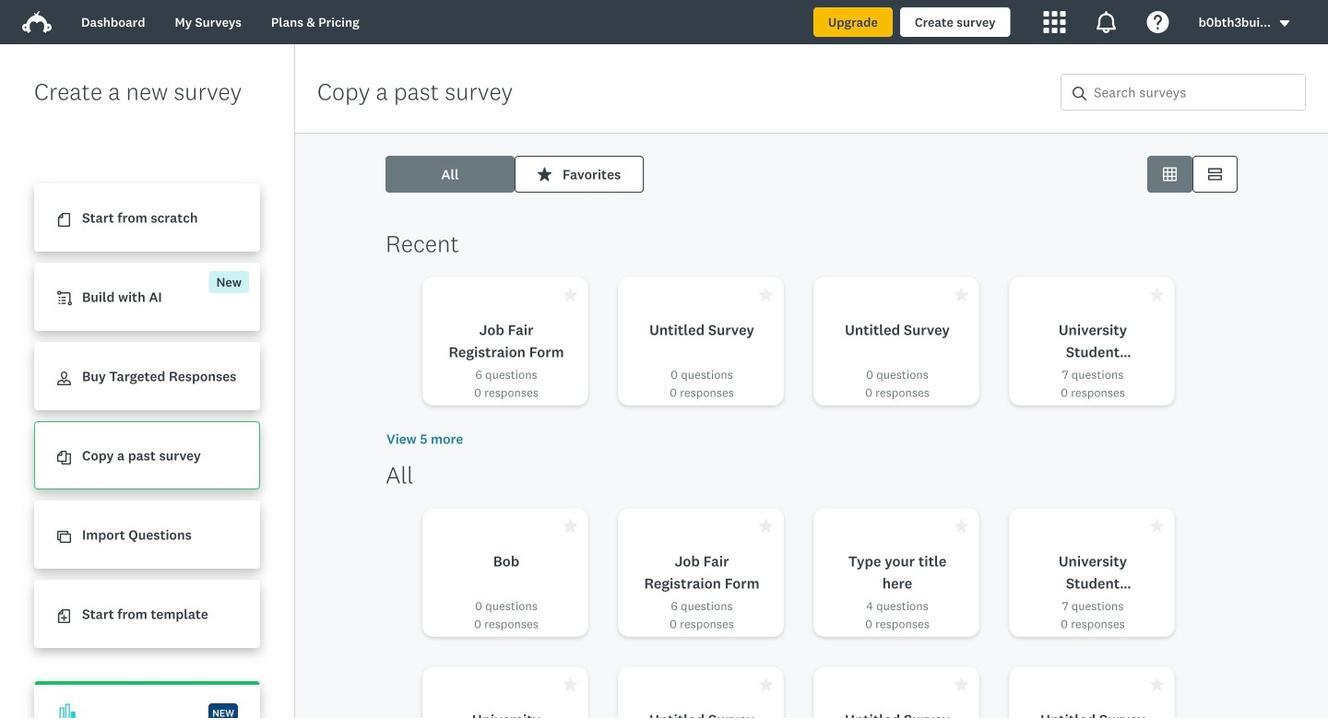 Task type: locate. For each thing, give the bounding box(es) containing it.
brand logo image
[[22, 7, 52, 37], [22, 11, 52, 33]]

textboxmultiple image
[[1208, 167, 1222, 181]]

1 brand logo image from the top
[[22, 7, 52, 37]]

dropdown arrow icon image
[[1278, 17, 1291, 30], [1280, 20, 1290, 27]]

documentplus image
[[57, 610, 71, 624]]

products icon image
[[1044, 11, 1066, 33], [1044, 11, 1066, 33]]

help icon image
[[1147, 11, 1169, 33]]

starfilled image
[[563, 288, 577, 302], [1150, 288, 1164, 302], [759, 519, 773, 533], [955, 519, 968, 533], [1150, 519, 1164, 533], [563, 678, 577, 692], [759, 678, 773, 692], [1150, 678, 1164, 692]]

2 brand logo image from the top
[[22, 11, 52, 33]]

starfilled image
[[538, 167, 552, 181], [759, 288, 773, 302], [955, 288, 968, 302], [563, 519, 577, 533], [955, 678, 968, 692]]

Search surveys field
[[1086, 75, 1305, 110]]



Task type: describe. For each thing, give the bounding box(es) containing it.
user image
[[57, 372, 71, 386]]

documentclone image
[[57, 451, 71, 465]]

notification center icon image
[[1095, 11, 1117, 33]]

clone image
[[57, 531, 71, 544]]

document image
[[57, 213, 71, 227]]

grid image
[[1163, 167, 1177, 181]]

search image
[[1073, 87, 1086, 100]]



Task type: vqa. For each thing, say whether or not it's contained in the screenshot.
Grid image
yes



